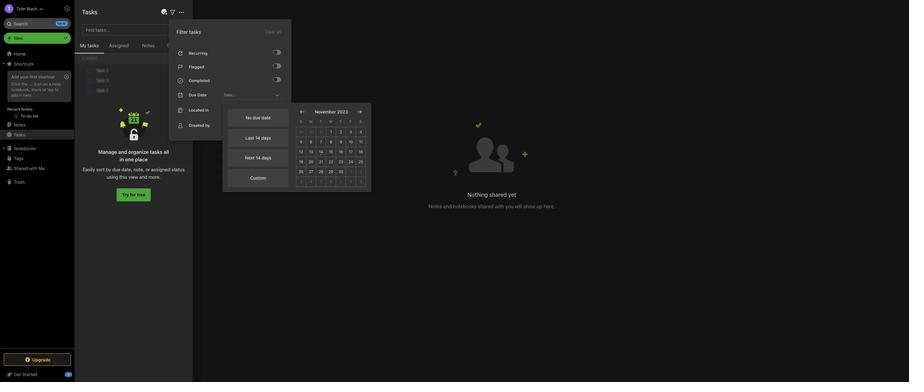 Task type: locate. For each thing, give the bounding box(es) containing it.
notes inside button
[[142, 43, 155, 48]]

icon
[[34, 81, 42, 86]]

1 vertical spatial due
[[189, 92, 196, 97]]

1 button right 31
[[326, 127, 336, 137]]

date…
[[224, 93, 235, 97]]

4 button down 27
[[306, 177, 316, 187]]

notes inside group
[[21, 107, 33, 112]]

0 horizontal spatial note,
[[52, 81, 62, 86]]

shared with me element
[[75, 0, 910, 382]]

1 vertical spatial shared
[[478, 204, 494, 209]]

1 for bottommost the 1 button
[[350, 169, 352, 174]]

group containing add your first shortcut
[[0, 69, 74, 122]]

settings image
[[63, 5, 71, 12]]

or for assigned
[[146, 167, 150, 172]]

try for free button
[[117, 188, 151, 202]]

0 horizontal spatial 9
[[340, 140, 342, 144]]

0 vertical spatial here.
[[23, 93, 33, 98]]

14 for last 14 days
[[255, 135, 260, 141]]

notes right recent
[[21, 107, 33, 112]]

7 left click to collapse icon
[[67, 373, 69, 377]]

0 horizontal spatial shared
[[14, 166, 28, 171]]

4
[[360, 130, 362, 134], [310, 179, 312, 184]]

6 down 22 button
[[330, 179, 332, 184]]

with
[[105, 9, 116, 16], [29, 166, 37, 171], [495, 204, 504, 209]]

0 horizontal spatial s
[[300, 120, 302, 124]]

Filter tasks field
[[169, 8, 176, 16]]

or down on
[[43, 87, 46, 92]]

8
[[330, 140, 332, 144], [350, 179, 352, 184]]

2 vertical spatial 14
[[256, 155, 261, 161]]

1 vertical spatial 7 button
[[336, 177, 346, 187]]

1 vertical spatial tasks
[[14, 132, 25, 137]]

2 horizontal spatial tasks
[[189, 29, 201, 35]]

last 14 days
[[246, 135, 271, 141]]

6 button up 13
[[306, 137, 316, 147]]

4 button up 11
[[356, 127, 366, 137]]

1 horizontal spatial tasks
[[82, 8, 97, 16]]

due date
[[189, 92, 207, 97]]

note, up to
[[52, 81, 62, 86]]

1 horizontal spatial 9
[[360, 179, 362, 184]]

get started
[[14, 372, 37, 377]]

2 s from the left
[[360, 120, 362, 124]]

by right the created
[[205, 123, 210, 128]]

3 button
[[346, 127, 356, 137], [296, 177, 306, 187]]

all inside manage and organize tasks all in one place
[[164, 149, 169, 155]]

note, inside the easily sort by due date, note, or assigned status using this view and more.
[[134, 167, 144, 172]]

in right located
[[205, 108, 209, 113]]

add your first shortcut
[[11, 74, 55, 79]]

1 vertical spatial shared with me
[[14, 166, 45, 171]]

4 down 27 button
[[310, 179, 312, 184]]

tags
[[14, 156, 23, 161]]

note, up the view on the top left
[[134, 167, 144, 172]]

1 vertical spatial in
[[120, 157, 124, 162]]

all right clear
[[277, 29, 281, 34]]

1 horizontal spatial shared
[[84, 9, 103, 16]]

5 button up 12
[[296, 137, 306, 147]]

9 button up 16
[[336, 137, 346, 147]]

tags button
[[0, 153, 74, 163]]

on
[[43, 81, 48, 86]]

0 vertical spatial due
[[167, 43, 176, 48]]

nothing
[[468, 192, 488, 198]]

5
[[300, 140, 302, 144], [320, 179, 322, 184]]

1 horizontal spatial me
[[118, 9, 126, 16]]

shared with me down tags 'button'
[[14, 166, 45, 171]]

or for tag
[[43, 87, 46, 92]]

located
[[189, 108, 204, 113]]

0 vertical spatial 4 button
[[356, 127, 366, 137]]

7 down 31 button
[[320, 140, 322, 144]]

due left date
[[189, 92, 196, 97]]

30 button left 31
[[306, 127, 316, 137]]

try for free
[[122, 192, 145, 198]]

1 horizontal spatial 2
[[360, 169, 362, 174]]

0 vertical spatial all
[[277, 29, 281, 34]]

due left dates
[[167, 43, 176, 48]]

with inside tree
[[29, 166, 37, 171]]

14 button
[[316, 147, 326, 157]]

7 button down 23 button
[[336, 177, 346, 187]]

shared
[[84, 9, 103, 16], [14, 166, 28, 171]]

tasks inside manage and organize tasks all in one place
[[150, 149, 163, 155]]

click the ...
[[11, 81, 33, 86]]

me up find tasks… text field
[[118, 9, 126, 16]]

1 vertical spatial 29 button
[[326, 167, 336, 177]]

30 left 31
[[309, 130, 314, 134]]

yet
[[508, 192, 516, 198]]

shared with me up find tasks… text field
[[84, 9, 126, 16]]

1 horizontal spatial 30
[[339, 169, 343, 174]]

3 button down 26
[[296, 177, 306, 187]]

6 up 13
[[310, 140, 312, 144]]

14
[[255, 135, 260, 141], [319, 149, 323, 154], [256, 155, 261, 161]]

group inside tree
[[0, 69, 74, 122]]

2 button
[[336, 127, 346, 137], [356, 167, 366, 177]]

tree containing home
[[0, 49, 75, 348]]

filter tasks
[[177, 29, 201, 35]]

tasks for filter tasks
[[189, 29, 201, 35]]

or up more.
[[146, 167, 150, 172]]

0 vertical spatial 8 button
[[326, 137, 336, 147]]

shared inside tree
[[14, 166, 28, 171]]

notes left notebooks at the bottom of the page
[[429, 204, 442, 209]]

0 vertical spatial 6
[[310, 140, 312, 144]]

0 vertical spatial 8
[[330, 140, 332, 144]]

1 vertical spatial 30 button
[[336, 167, 346, 177]]

note, inside icon on a note, notebook, stack or tag to add it here.
[[52, 81, 62, 86]]

my
[[80, 43, 86, 48]]

shared down tags
[[14, 166, 28, 171]]

0 horizontal spatial all
[[164, 149, 169, 155]]

1 vertical spatial 8
[[350, 179, 352, 184]]

Find tasks… text field
[[83, 25, 171, 35]]

tyler black
[[16, 6, 37, 11]]

0 horizontal spatial 7 button
[[316, 137, 326, 147]]

7 for 7 "button" to the top
[[320, 140, 322, 144]]

tasks up notebooks
[[14, 132, 25, 137]]

date
[[198, 92, 207, 97]]

days right next
[[262, 155, 272, 161]]

t right the m
[[320, 120, 322, 124]]

1 horizontal spatial 29 button
[[326, 167, 336, 177]]

1 button
[[326, 127, 336, 137], [346, 167, 356, 177]]

and left notebooks at the bottom of the page
[[444, 204, 452, 209]]

days right last
[[261, 135, 271, 141]]

0 horizontal spatial 8
[[330, 140, 332, 144]]

clear all button
[[264, 28, 282, 36]]

s right the f in the top left of the page
[[360, 120, 362, 124]]

0 horizontal spatial shared with me
[[14, 166, 45, 171]]

tasks for my tasks
[[88, 43, 99, 48]]

group
[[0, 69, 74, 122]]

11 button
[[356, 137, 366, 147]]

with left you
[[495, 204, 504, 209]]

Account field
[[0, 2, 43, 15]]

shared down nothing shared yet
[[478, 204, 494, 209]]

9
[[340, 140, 342, 144], [360, 179, 362, 184]]

0 vertical spatial or
[[43, 87, 46, 92]]

tree
[[0, 49, 75, 348]]

due inside button
[[167, 43, 176, 48]]

10 button
[[346, 137, 356, 147]]

shared up notes and notebooks shared with you will show up here.
[[489, 192, 507, 198]]

tyler
[[16, 6, 26, 11]]

notes down find tasks… text field
[[142, 43, 155, 48]]

2023
[[337, 109, 348, 114]]

2 vertical spatial 7
[[67, 373, 69, 377]]

assigned button
[[104, 42, 134, 54]]

3 up "10"
[[350, 130, 352, 134]]

free
[[137, 192, 145, 198]]

0 vertical spatial me
[[118, 9, 126, 16]]

2 down 25 button
[[360, 169, 362, 174]]

filter tasks image
[[169, 9, 176, 16]]

0 vertical spatial shared
[[84, 9, 103, 16]]

2 horizontal spatial 7
[[340, 179, 342, 184]]

new task image
[[161, 8, 168, 16]]

1 horizontal spatial 4
[[360, 130, 362, 134]]

me
[[118, 9, 126, 16], [39, 166, 45, 171]]

tasks inside button
[[14, 132, 25, 137]]

14 right last
[[255, 135, 260, 141]]

14 right 13 button
[[319, 149, 323, 154]]

0 horizontal spatial and
[[118, 149, 127, 155]]

29 for bottommost 29 button
[[329, 169, 333, 174]]

with down tags 'button'
[[29, 166, 37, 171]]

next 14 days
[[245, 155, 272, 161]]

0 horizontal spatial 1
[[330, 130, 332, 134]]

dates
[[177, 43, 189, 48]]

 Date picker field
[[223, 91, 287, 100]]

1 horizontal spatial t
[[340, 120, 342, 124]]

1 vertical spatial 5
[[320, 179, 322, 184]]

30 button
[[306, 127, 316, 137], [336, 167, 346, 177]]

0 horizontal spatial tasks
[[14, 132, 25, 137]]

8 button up 15
[[326, 137, 336, 147]]

0 horizontal spatial with
[[29, 166, 37, 171]]

black
[[27, 6, 37, 11]]

30 button down 23 on the left top of page
[[336, 167, 346, 177]]

23
[[339, 159, 343, 164]]

days for next 14 days
[[262, 155, 272, 161]]

1 vertical spatial days
[[262, 155, 272, 161]]

and inside "shared with me" element
[[444, 204, 452, 209]]

0 vertical spatial 2
[[340, 130, 342, 134]]

1 vertical spatial note,
[[134, 167, 144, 172]]

1 vertical spatial 2
[[360, 169, 362, 174]]

0 horizontal spatial due
[[167, 43, 176, 48]]

t
[[320, 120, 322, 124], [340, 120, 342, 124]]

tasks button
[[0, 130, 74, 140]]

date
[[262, 115, 271, 120]]

or inside icon on a note, notebook, stack or tag to add it here.
[[43, 87, 46, 92]]

s left the m
[[300, 120, 302, 124]]

6 button down 22 button
[[326, 177, 336, 187]]

1 horizontal spatial here.
[[544, 204, 555, 209]]

1 horizontal spatial 8 button
[[346, 177, 356, 187]]

tasks
[[189, 29, 201, 35], [88, 43, 99, 48], [150, 149, 163, 155]]

and inside the easily sort by due date, note, or assigned status using this view and more.
[[139, 174, 147, 180]]

0 horizontal spatial 5 button
[[296, 137, 306, 147]]

t down 2023 field
[[340, 120, 342, 124]]

0 vertical spatial 14
[[255, 135, 260, 141]]

0 vertical spatial 1 button
[[326, 127, 336, 137]]

tasks inside my tasks button
[[88, 43, 99, 48]]

1 vertical spatial 30
[[339, 169, 343, 174]]

it
[[19, 93, 22, 98]]

in left one
[[120, 157, 124, 162]]

all up assigned
[[164, 149, 169, 155]]

2 button down 25
[[356, 167, 366, 177]]

5 up 12
[[300, 140, 302, 144]]

in inside manage and organize tasks all in one place
[[120, 157, 124, 162]]

due right the no
[[253, 115, 261, 120]]

0 vertical spatial 29
[[299, 130, 304, 134]]

1 vertical spatial 9 button
[[356, 177, 366, 187]]

1 vertical spatial all
[[164, 149, 169, 155]]

7 down 23 button
[[340, 179, 342, 184]]

2 vertical spatial and
[[444, 204, 452, 209]]

notes button
[[134, 42, 163, 54]]

1 down 24 button at the left top
[[350, 169, 352, 174]]

tasks right settings image
[[82, 8, 97, 16]]

8 button down 24 button at the left top
[[346, 177, 356, 187]]

completed image
[[274, 78, 277, 81]]

by right "sort"
[[106, 167, 111, 172]]

and inside manage and organize tasks all in one place
[[118, 149, 127, 155]]

1 horizontal spatial with
[[105, 9, 116, 16]]

new button
[[4, 33, 71, 44]]

13
[[309, 149, 313, 154]]

1 horizontal spatial in
[[205, 108, 209, 113]]

1 right 31 button
[[330, 130, 332, 134]]

shared right settings image
[[84, 9, 103, 16]]

notes
[[142, 43, 155, 48], [21, 107, 33, 112], [14, 122, 26, 127], [429, 204, 442, 209]]

7 button down 31
[[316, 137, 326, 147]]

0 horizontal spatial by
[[106, 167, 111, 172]]

f
[[350, 120, 352, 124]]

0 vertical spatial tasks
[[189, 29, 201, 35]]

12 button
[[296, 147, 306, 157]]

notebook,
[[11, 87, 30, 92]]

3 down 26 button
[[300, 179, 302, 184]]

1
[[330, 130, 332, 134], [350, 169, 352, 174]]

or inside the easily sort by due date, note, or assigned status using this view and more.
[[146, 167, 150, 172]]

tasks right filter
[[189, 29, 201, 35]]

2 right 31 button
[[340, 130, 342, 134]]

8 down 24 button at the left top
[[350, 179, 352, 184]]

5 button down 28
[[316, 177, 326, 187]]

1 vertical spatial with
[[29, 166, 37, 171]]

7
[[320, 140, 322, 144], [340, 179, 342, 184], [67, 373, 69, 377]]

due dates
[[167, 43, 189, 48]]

flagged image
[[274, 64, 277, 68]]

recurring image
[[274, 50, 277, 54]]

0 horizontal spatial 30 button
[[306, 127, 316, 137]]

0 vertical spatial by
[[205, 123, 210, 128]]

21
[[319, 159, 323, 164]]

here. right it
[[23, 93, 33, 98]]

with up find tasks… text field
[[105, 9, 116, 16]]

November field
[[314, 109, 336, 115]]

1 horizontal spatial due
[[253, 115, 261, 120]]

1 vertical spatial me
[[39, 166, 45, 171]]

2 vertical spatial with
[[495, 204, 504, 209]]

1 vertical spatial here.
[[544, 204, 555, 209]]

29 button up 12
[[296, 127, 306, 137]]

20 button
[[306, 157, 316, 167]]

1 horizontal spatial shared with me
[[84, 9, 126, 16]]

easily
[[83, 167, 95, 172]]

here. inside icon on a note, notebook, stack or tag to add it here.
[[23, 93, 33, 98]]

24 button
[[346, 157, 356, 167]]

1 vertical spatial shared
[[14, 166, 28, 171]]

a
[[49, 81, 51, 86]]

1 horizontal spatial 1
[[350, 169, 352, 174]]

1 horizontal spatial s
[[360, 120, 362, 124]]

0 vertical spatial 1
[[330, 130, 332, 134]]

8 up 15
[[330, 140, 332, 144]]

me down tags 'button'
[[39, 166, 45, 171]]

and up one
[[118, 149, 127, 155]]

0 vertical spatial 5
[[300, 140, 302, 144]]

0 vertical spatial note,
[[52, 81, 62, 86]]

0 horizontal spatial 2 button
[[336, 127, 346, 137]]

Search text field
[[8, 18, 67, 29]]

3 button up "10"
[[346, 127, 356, 137]]

5 down 28 button
[[320, 179, 322, 184]]

due inside the easily sort by due date, note, or assigned status using this view and more.
[[112, 167, 120, 172]]

29 right 28 button
[[329, 169, 333, 174]]

tasks right organize
[[150, 149, 163, 155]]

28 button
[[316, 167, 326, 177]]

here. right up
[[544, 204, 555, 209]]

days for last 14 days
[[261, 135, 271, 141]]

recurring
[[189, 51, 208, 56]]

9 button down 25 button
[[356, 177, 366, 187]]

shortcuts button
[[0, 59, 74, 69]]

18
[[359, 149, 363, 154]]

and for notes
[[444, 204, 452, 209]]

days
[[261, 135, 271, 141], [262, 155, 272, 161]]

tasks right 'my'
[[88, 43, 99, 48]]

1 vertical spatial 1 button
[[346, 167, 356, 177]]

4 up 11
[[360, 130, 362, 134]]

completed
[[189, 78, 210, 83]]

0 vertical spatial 30
[[309, 130, 314, 134]]

and right the view on the top left
[[139, 174, 147, 180]]

due up using
[[112, 167, 120, 172]]

created by
[[189, 123, 210, 128]]

9 down 25 button
[[360, 179, 362, 184]]

notebooks
[[14, 146, 36, 151]]

1 button down "24"
[[346, 167, 356, 177]]

1 vertical spatial 29
[[329, 169, 333, 174]]

29 up 12
[[299, 130, 304, 134]]

0 horizontal spatial here.
[[23, 93, 33, 98]]

9 up 16
[[340, 140, 342, 144]]

2 t from the left
[[340, 120, 342, 124]]

0 horizontal spatial 29
[[299, 130, 304, 134]]

2 button up 16
[[336, 127, 346, 137]]

2 horizontal spatial with
[[495, 204, 504, 209]]

14 right next
[[256, 155, 261, 161]]

1 vertical spatial or
[[146, 167, 150, 172]]

0 horizontal spatial tasks
[[88, 43, 99, 48]]

add
[[11, 93, 18, 98]]

30 down 23 button
[[339, 169, 343, 174]]

0 vertical spatial and
[[118, 149, 127, 155]]

2 horizontal spatial and
[[444, 204, 452, 209]]

29 button right 28
[[326, 167, 336, 177]]



Task type: vqa. For each thing, say whether or not it's contained in the screenshot.
right 1 button
yes



Task type: describe. For each thing, give the bounding box(es) containing it.
0 vertical spatial 7 button
[[316, 137, 326, 147]]

view
[[128, 174, 138, 180]]

tag
[[47, 87, 54, 92]]

more actions and view options image
[[178, 9, 185, 16]]

home link
[[0, 49, 75, 59]]

14 inside 14 button
[[319, 149, 323, 154]]

custom
[[250, 175, 266, 181]]

0 vertical spatial 9 button
[[336, 137, 346, 147]]

12
[[299, 149, 303, 154]]

1 horizontal spatial 3 button
[[346, 127, 356, 137]]

new search field
[[8, 18, 68, 29]]

your
[[20, 74, 29, 79]]

upgrade button
[[4, 354, 71, 366]]

29 for 29 button to the top
[[299, 130, 304, 134]]

new
[[14, 35, 23, 41]]

november
[[315, 109, 336, 114]]

13 button
[[306, 147, 316, 157]]

the
[[22, 81, 28, 86]]

1 s from the left
[[300, 120, 302, 124]]

next
[[245, 155, 255, 161]]

home
[[14, 51, 26, 56]]

1 t from the left
[[320, 120, 322, 124]]

0 horizontal spatial 8 button
[[326, 137, 336, 147]]

add
[[11, 74, 19, 79]]

1 vertical spatial 8 button
[[346, 177, 356, 187]]

1 vertical spatial 9
[[360, 179, 362, 184]]

0 vertical spatial 2 button
[[336, 127, 346, 137]]

26
[[299, 169, 304, 174]]

get
[[14, 372, 21, 377]]

located in
[[189, 108, 209, 113]]

new
[[57, 21, 66, 26]]

place
[[135, 157, 148, 162]]

notes inside "shared with me" element
[[429, 204, 442, 209]]

date,
[[122, 167, 132, 172]]

30 for the bottommost the 30 button
[[339, 169, 343, 174]]

0 vertical spatial 9
[[340, 140, 342, 144]]

no due date
[[246, 115, 271, 120]]

1 horizontal spatial 7 button
[[336, 177, 346, 187]]

1 for leftmost the 1 button
[[330, 130, 332, 134]]

20
[[309, 159, 314, 164]]

25
[[359, 159, 363, 164]]

organize
[[128, 149, 149, 155]]

23 button
[[336, 157, 346, 167]]

More actions and view options field
[[176, 8, 185, 16]]

0 vertical spatial due
[[253, 115, 261, 120]]

assigned
[[151, 167, 170, 172]]

28
[[319, 169, 323, 174]]

upgrade
[[32, 357, 51, 363]]

due for due date
[[189, 92, 196, 97]]

this
[[119, 174, 127, 180]]

shared with me link
[[0, 163, 74, 173]]

click to collapse image
[[72, 371, 77, 378]]

Help and Learning task checklist field
[[0, 370, 75, 380]]

will
[[515, 204, 522, 209]]

19 button
[[296, 157, 306, 167]]

and for manage
[[118, 149, 127, 155]]

trash
[[14, 179, 25, 185]]

0 horizontal spatial 4 button
[[306, 177, 316, 187]]

me inside "shared with me" element
[[118, 9, 126, 16]]

no
[[246, 115, 252, 120]]

filter
[[177, 29, 188, 35]]

11
[[359, 140, 363, 144]]

2023 field
[[336, 109, 348, 115]]

due for due dates
[[167, 43, 176, 48]]

all inside button
[[277, 29, 281, 34]]

expand notebooks image
[[2, 146, 7, 151]]

0 vertical spatial 29 button
[[296, 127, 306, 137]]

15
[[329, 149, 333, 154]]

5 for 5 button to the left
[[300, 140, 302, 144]]

assigned
[[109, 43, 129, 48]]

26 button
[[296, 167, 306, 177]]

stack
[[31, 87, 41, 92]]

me inside the shared with me link
[[39, 166, 45, 171]]

5 for right 5 button
[[320, 179, 322, 184]]

1 horizontal spatial 3
[[350, 130, 352, 134]]

you
[[506, 204, 514, 209]]

0 horizontal spatial 6
[[310, 140, 312, 144]]

1 horizontal spatial by
[[205, 123, 210, 128]]

0 horizontal spatial 1 button
[[326, 127, 336, 137]]

more.
[[149, 174, 161, 180]]

19
[[299, 159, 303, 164]]

0 vertical spatial 4
[[360, 130, 362, 134]]

1 horizontal spatial 6
[[330, 179, 332, 184]]

1 horizontal spatial 5 button
[[316, 177, 326, 187]]

one
[[125, 157, 134, 162]]

0 vertical spatial 6 button
[[306, 137, 316, 147]]

november 2023
[[315, 109, 348, 114]]

up
[[537, 204, 543, 209]]

1 vertical spatial 4
[[310, 179, 312, 184]]

14 for next 14 days
[[256, 155, 261, 161]]

15 button
[[326, 147, 336, 157]]

notes down recent notes
[[14, 122, 26, 127]]

0 vertical spatial in
[[205, 108, 209, 113]]

show
[[524, 204, 536, 209]]

17 button
[[346, 147, 356, 157]]

31
[[319, 130, 323, 134]]

notes link
[[0, 120, 74, 130]]

flagged
[[189, 64, 204, 69]]

7 for right 7 "button"
[[340, 179, 342, 184]]

for
[[130, 192, 136, 198]]

by inside the easily sort by due date, note, or assigned status using this view and more.
[[106, 167, 111, 172]]

status
[[172, 167, 185, 172]]

0 horizontal spatial 3
[[300, 179, 302, 184]]

using
[[107, 174, 118, 180]]

1 horizontal spatial 2 button
[[356, 167, 366, 177]]

shortcuts
[[14, 61, 34, 66]]

7 inside help and learning task checklist field
[[67, 373, 69, 377]]

0 vertical spatial 30 button
[[306, 127, 316, 137]]

here. inside "shared with me" element
[[544, 204, 555, 209]]

0 vertical spatial tasks
[[82, 8, 97, 16]]

nothing shared yet
[[468, 192, 516, 198]]

easily sort by due date, note, or assigned status using this view and more.
[[83, 167, 185, 180]]

16
[[339, 149, 343, 154]]

22 button
[[326, 157, 336, 167]]

0 vertical spatial shared
[[489, 192, 507, 198]]

31 button
[[316, 127, 326, 137]]

shared with me inside the shared with me link
[[14, 166, 45, 171]]

1 horizontal spatial 4 button
[[356, 127, 366, 137]]

1 vertical spatial 3 button
[[296, 177, 306, 187]]

27
[[309, 169, 313, 174]]

21 button
[[316, 157, 326, 167]]

25 button
[[356, 157, 366, 167]]

0 vertical spatial shared with me
[[84, 9, 126, 16]]

m
[[310, 120, 313, 124]]

30 for topmost the 30 button
[[309, 130, 314, 134]]

1 horizontal spatial 6 button
[[326, 177, 336, 187]]

18 button
[[356, 147, 366, 157]]

first
[[30, 74, 37, 79]]

manage
[[98, 149, 117, 155]]

w
[[329, 120, 333, 124]]

sort
[[96, 167, 105, 172]]



